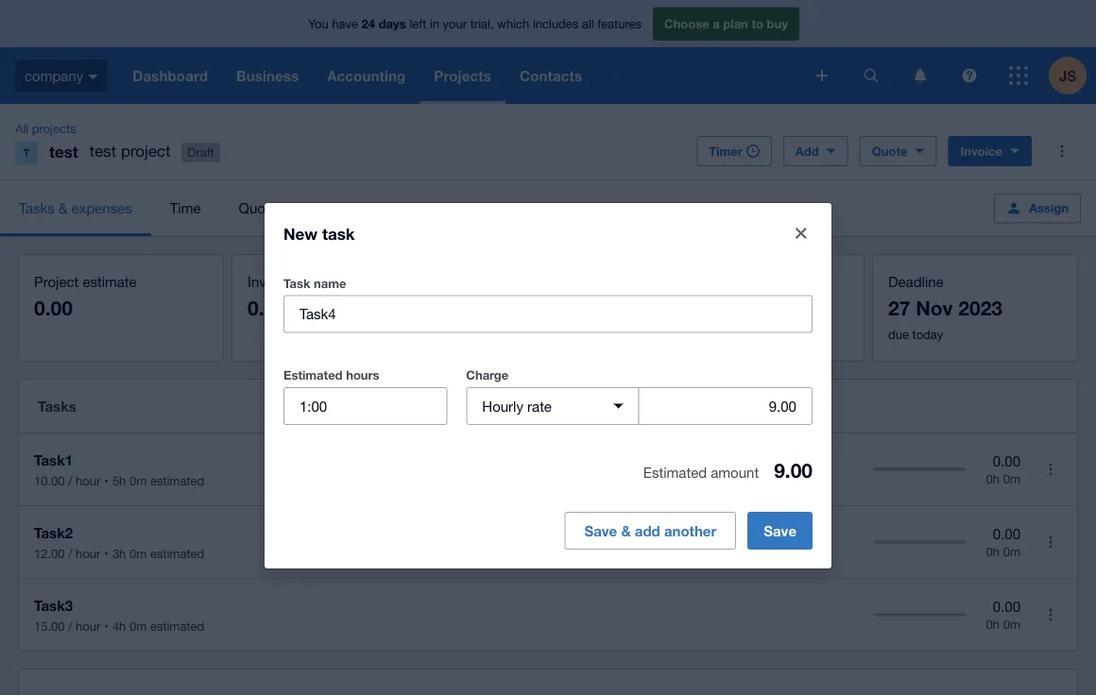 Task type: locate. For each thing, give the bounding box(es) containing it.
& left add
[[622, 523, 631, 540]]

/ right 12.00
[[68, 546, 72, 561]]

you
[[308, 16, 329, 31]]

0.00 inside invoiced 0.00
[[248, 296, 286, 320]]

hour left 5h
[[76, 474, 101, 488]]

3 / from the top
[[68, 619, 72, 634]]

estimated right 3h
[[150, 546, 204, 561]]

/ inside task1 10.00 / hour • 5h 0m estimated
[[68, 474, 72, 488]]

0m inside task3 15.00 / hour • 4h 0m estimated
[[129, 619, 147, 634]]

1 estimated from the top
[[150, 474, 204, 488]]

1 save from the left
[[585, 523, 618, 540]]

2 vertical spatial •
[[104, 619, 109, 634]]

1 test from the left
[[49, 142, 78, 161]]

svg image up invoice
[[963, 69, 977, 83]]

tasks for tasks
[[38, 398, 76, 415]]

company button
[[0, 47, 118, 104]]

•
[[104, 474, 109, 488], [104, 546, 109, 561], [104, 619, 109, 634]]

test down the projects
[[49, 142, 78, 161]]

0 vertical spatial •
[[104, 474, 109, 488]]

3 0.00 0h 0m from the top
[[987, 599, 1021, 632]]

0 vertical spatial hour
[[76, 474, 101, 488]]

estimated left the 'hours'
[[284, 368, 343, 383]]

1 vertical spatial tasks
[[38, 398, 76, 415]]

hour left 3h
[[76, 546, 101, 561]]

estimated inside task3 15.00 / hour • 4h 0m estimated
[[150, 619, 204, 634]]

1 0.00 0h 0m from the top
[[987, 454, 1021, 486]]

2 vertical spatial /
[[68, 619, 72, 634]]

1 • from the top
[[104, 474, 109, 488]]

2 vertical spatial estimated
[[150, 619, 204, 634]]

/ right 10.00
[[68, 474, 72, 488]]

svg image
[[1010, 66, 1029, 85], [915, 69, 927, 83], [817, 70, 828, 81]]

hourly rate
[[482, 398, 552, 415]]

svg image up quote popup button
[[915, 69, 927, 83]]

charge
[[466, 368, 509, 383]]

1 horizontal spatial test
[[90, 142, 116, 160]]

trial,
[[471, 16, 494, 31]]

0 horizontal spatial estimated
[[284, 368, 343, 383]]

0 vertical spatial 0.00 0h 0m
[[987, 454, 1021, 486]]

3 hour from the top
[[76, 619, 101, 634]]

• left 3h
[[104, 546, 109, 561]]

3 0h from the top
[[987, 617, 1000, 632]]

1 vertical spatial /
[[68, 546, 72, 561]]

1 horizontal spatial svg image
[[865, 69, 879, 83]]

1 hour from the top
[[76, 474, 101, 488]]

2 save from the left
[[764, 523, 797, 540]]

save button
[[748, 512, 813, 550]]

assign button
[[995, 193, 1082, 224]]

have
[[332, 16, 358, 31]]

1 vertical spatial •
[[104, 546, 109, 561]]

3h
[[112, 546, 126, 561]]

& inside button
[[622, 523, 631, 540]]

1 vertical spatial 0.00 0h 0m
[[987, 526, 1021, 559]]

task2
[[34, 525, 73, 542]]

0 horizontal spatial test
[[49, 142, 78, 161]]

0 vertical spatial estimated
[[284, 368, 343, 383]]

2 vertical spatial hour
[[76, 619, 101, 634]]

0h
[[987, 472, 1000, 486], [987, 544, 1000, 559], [987, 617, 1000, 632]]

0.00
[[34, 296, 73, 320], [248, 296, 286, 320], [461, 296, 500, 320], [675, 296, 714, 320], [993, 454, 1021, 470], [993, 526, 1021, 543], [993, 599, 1021, 616]]

save
[[585, 523, 618, 540], [764, 523, 797, 540]]

estimated inside task1 10.00 / hour • 5h 0m estimated
[[150, 474, 204, 488]]

project estimate 0.00
[[34, 273, 137, 320]]

2 vertical spatial 0h
[[987, 617, 1000, 632]]

save down 9.00
[[764, 523, 797, 540]]

to
[[752, 16, 764, 31]]

test
[[49, 142, 78, 161], [90, 142, 116, 160]]

save left add
[[585, 523, 618, 540]]

1 horizontal spatial save
[[764, 523, 797, 540]]

estimated
[[150, 474, 204, 488], [150, 546, 204, 561], [150, 619, 204, 634]]

0 horizontal spatial &
[[59, 200, 68, 217]]

2 horizontal spatial &
[[622, 523, 631, 540]]

0 horizontal spatial svg image
[[817, 70, 828, 81]]

estimated inside task2 12.00 / hour • 3h 0m estimated
[[150, 546, 204, 561]]

2 0h from the top
[[987, 544, 1000, 559]]

tasks down t
[[19, 200, 55, 217]]

0 vertical spatial 0h
[[987, 472, 1000, 486]]

estimated right 4h
[[150, 619, 204, 634]]

add
[[635, 523, 661, 540]]

projects
[[32, 121, 76, 136]]

0 vertical spatial /
[[68, 474, 72, 488]]

0.00 field
[[640, 389, 812, 425]]

2 0.00 0h 0m from the top
[[987, 526, 1021, 559]]

estimated
[[284, 368, 343, 383], [644, 465, 707, 481]]

which
[[497, 16, 530, 31]]

name
[[314, 276, 346, 291]]

2 horizontal spatial svg image
[[963, 69, 977, 83]]

task1
[[34, 452, 73, 469]]

profitability link
[[372, 181, 481, 236]]

features
[[598, 16, 642, 31]]

2 hour from the top
[[76, 546, 101, 561]]

svg image
[[865, 69, 879, 83], [963, 69, 977, 83], [88, 74, 98, 79]]

/
[[68, 474, 72, 488], [68, 546, 72, 561], [68, 619, 72, 634]]

svg image right company
[[88, 74, 98, 79]]

js banner
[[0, 0, 1097, 104]]

1 vertical spatial hour
[[76, 546, 101, 561]]

test left the project
[[90, 142, 116, 160]]

estimated right 5h
[[150, 474, 204, 488]]

0.00 inside project estimate 0.00
[[34, 296, 73, 320]]

/ right 15.00
[[68, 619, 72, 634]]

in
[[430, 16, 440, 31]]

draft
[[187, 145, 214, 160]]

• left 5h
[[104, 474, 109, 488]]

0 horizontal spatial svg image
[[88, 74, 98, 79]]

• inside task3 15.00 / hour • 4h 0m estimated
[[104, 619, 109, 634]]

nov
[[916, 296, 953, 320]]

svg image left js
[[1010, 66, 1029, 85]]

save for save & add another
[[585, 523, 618, 540]]

test for test
[[49, 142, 78, 161]]

1 vertical spatial 0h
[[987, 544, 1000, 559]]

3 • from the top
[[104, 619, 109, 634]]

tasks up task1
[[38, 398, 76, 415]]

0 vertical spatial estimated
[[150, 474, 204, 488]]

27
[[889, 296, 911, 320]]

svg image up add popup button
[[817, 70, 828, 81]]

/ inside task2 12.00 / hour • 3h 0m estimated
[[68, 546, 72, 561]]

0m inside task2 12.00 / hour • 3h 0m estimated
[[129, 546, 147, 561]]

2 • from the top
[[104, 546, 109, 561]]

1 / from the top
[[68, 474, 72, 488]]

1 vertical spatial estimated
[[644, 465, 707, 481]]

• left 4h
[[104, 619, 109, 634]]

close image
[[796, 228, 807, 239]]

2 vertical spatial 0.00 0h 0m
[[987, 599, 1021, 632]]

profitability
[[391, 200, 462, 217]]

0.00 0h 0m for task1
[[987, 454, 1021, 486]]

loading progress bar
[[612, 465, 690, 598]]

2 test from the left
[[90, 142, 116, 160]]

timer
[[709, 144, 743, 158]]

quotes & invoices link
[[220, 181, 372, 236]]

2 / from the top
[[68, 546, 72, 561]]

hour for task2
[[76, 546, 101, 561]]

5h
[[112, 474, 126, 488]]

• inside task1 10.00 / hour • 5h 0m estimated
[[104, 474, 109, 488]]

1 vertical spatial estimated
[[150, 546, 204, 561]]

10.00
[[34, 474, 65, 488]]

svg image up quote
[[865, 69, 879, 83]]

12.00
[[34, 546, 65, 561]]

0 vertical spatial tasks
[[19, 200, 55, 217]]

hour inside task3 15.00 / hour • 4h 0m estimated
[[76, 619, 101, 634]]

invoices
[[302, 200, 353, 217]]

save for save
[[764, 523, 797, 540]]

&
[[59, 200, 68, 217], [289, 200, 298, 217], [622, 523, 631, 540]]

hour left 4h
[[76, 619, 101, 634]]

1 horizontal spatial estimated
[[644, 465, 707, 481]]

/ for task1
[[68, 474, 72, 488]]

your
[[443, 16, 467, 31]]

0.00 0h 0m
[[987, 454, 1021, 486], [987, 526, 1021, 559], [987, 599, 1021, 632]]

timer button
[[697, 136, 772, 166]]

3 estimated from the top
[[150, 619, 204, 634]]

1 horizontal spatial &
[[289, 200, 298, 217]]

estimated left amount
[[644, 465, 707, 481]]

a
[[713, 16, 720, 31]]

• for task3
[[104, 619, 109, 634]]

0 horizontal spatial save
[[585, 523, 618, 540]]

0m
[[1004, 472, 1021, 486], [129, 474, 147, 488], [1004, 544, 1021, 559], [129, 546, 147, 561], [1004, 617, 1021, 632], [129, 619, 147, 634]]

& left expenses
[[59, 200, 68, 217]]

1 0h from the top
[[987, 472, 1000, 486]]

hour for task3
[[76, 619, 101, 634]]

time link
[[151, 181, 220, 236]]

plan
[[724, 16, 749, 31]]

new
[[284, 224, 318, 243]]

task3 15.00 / hour • 4h 0m estimated
[[34, 598, 204, 634]]

/ inside task3 15.00 / hour • 4h 0m estimated
[[68, 619, 72, 634]]

• inside task2 12.00 / hour • 3h 0m estimated
[[104, 546, 109, 561]]

2 estimated from the top
[[150, 546, 204, 561]]

hour inside task1 10.00 / hour • 5h 0m estimated
[[76, 474, 101, 488]]

& up new
[[289, 200, 298, 217]]

hour inside task2 12.00 / hour • 3h 0m estimated
[[76, 546, 101, 561]]



Task type: describe. For each thing, give the bounding box(es) containing it.
choose
[[665, 16, 710, 31]]

buy
[[767, 16, 788, 31]]

js
[[1060, 67, 1077, 84]]

choose a plan to buy
[[665, 16, 788, 31]]

estimated for task2
[[150, 546, 204, 561]]

company
[[25, 67, 83, 84]]

tasks for tasks & expenses
[[19, 200, 55, 217]]

& for quotes
[[289, 200, 298, 217]]

• for task1
[[104, 474, 109, 488]]

add
[[796, 144, 819, 158]]

0.00 0h 0m for task2
[[987, 526, 1021, 559]]

today
[[913, 327, 944, 342]]

estimate
[[83, 273, 137, 290]]

/ for task2
[[68, 546, 72, 561]]

deadline
[[889, 273, 944, 290]]

estimated hours
[[284, 368, 380, 383]]

assign
[[1030, 201, 1069, 216]]

2 horizontal spatial svg image
[[1010, 66, 1029, 85]]

Name or choose task field
[[285, 296, 812, 332]]

9.00
[[774, 459, 813, 483]]

& for save
[[622, 523, 631, 540]]

includes
[[533, 16, 579, 31]]

new task dialog
[[265, 203, 832, 598]]

estimated amount
[[644, 465, 759, 481]]

invoice button
[[949, 136, 1032, 166]]

hours
[[346, 368, 380, 383]]

• for task2
[[104, 546, 109, 561]]

all
[[15, 121, 29, 136]]

save & add another button
[[565, 465, 737, 598]]

24
[[362, 16, 375, 31]]

task2 12.00 / hour • 3h 0m estimated
[[34, 525, 204, 561]]

15.00
[[34, 619, 65, 634]]

close button
[[783, 215, 821, 252]]

tasks & expenses link
[[0, 181, 151, 236]]

deadline 27 nov 2023 due today
[[889, 273, 1003, 342]]

task name
[[284, 276, 346, 291]]

time
[[170, 200, 201, 217]]

estimated for estimated amount
[[644, 465, 707, 481]]

hour for task1
[[76, 474, 101, 488]]

0h for task1
[[987, 472, 1000, 486]]

quotes & invoices
[[239, 200, 353, 217]]

task
[[284, 276, 310, 291]]

new task
[[284, 224, 355, 243]]

& for tasks
[[59, 200, 68, 217]]

left
[[410, 16, 427, 31]]

charge group
[[466, 388, 813, 425]]

hourly
[[482, 398, 524, 415]]

invoice
[[961, 144, 1003, 158]]

Estimated hours field
[[285, 389, 447, 425]]

0.00 0h 0m for task3
[[987, 599, 1021, 632]]

you have 24 days left in your trial, which includes all features
[[308, 16, 642, 31]]

task3
[[34, 598, 73, 615]]

test for test project
[[90, 142, 116, 160]]

test project
[[90, 142, 171, 160]]

estimated for estimated hours
[[284, 368, 343, 383]]

quote button
[[860, 136, 937, 166]]

0h for task2
[[987, 544, 1000, 559]]

project
[[34, 273, 79, 290]]

expenses
[[71, 200, 132, 217]]

all projects link
[[8, 119, 84, 138]]

2023
[[959, 296, 1003, 320]]

all projects
[[15, 121, 76, 136]]

another
[[665, 523, 717, 540]]

t
[[23, 147, 30, 159]]

amount
[[711, 465, 759, 481]]

save & add another
[[585, 523, 717, 540]]

js button
[[1049, 47, 1097, 104]]

estimated for task1
[[150, 474, 204, 488]]

due
[[889, 327, 909, 342]]

invoiced
[[248, 273, 301, 290]]

quote
[[872, 144, 908, 158]]

task
[[322, 224, 355, 243]]

task1 10.00 / hour • 5h 0m estimated
[[34, 452, 204, 488]]

all
[[582, 16, 594, 31]]

invoiced 0.00
[[248, 273, 301, 320]]

1 horizontal spatial svg image
[[915, 69, 927, 83]]

tasks & expenses
[[19, 200, 132, 217]]

0h for task3
[[987, 617, 1000, 632]]

4h
[[112, 619, 126, 634]]

0m inside task1 10.00 / hour • 5h 0m estimated
[[129, 474, 147, 488]]

hourly rate button
[[466, 388, 640, 425]]

quotes
[[239, 200, 285, 217]]

days
[[379, 16, 406, 31]]

project
[[121, 142, 171, 160]]

/ for task3
[[68, 619, 72, 634]]

rate
[[528, 398, 552, 415]]

estimated for task3
[[150, 619, 204, 634]]

add button
[[784, 136, 849, 166]]

svg image inside 'company' popup button
[[88, 74, 98, 79]]



Task type: vqa. For each thing, say whether or not it's contained in the screenshot.
Task3 •
yes



